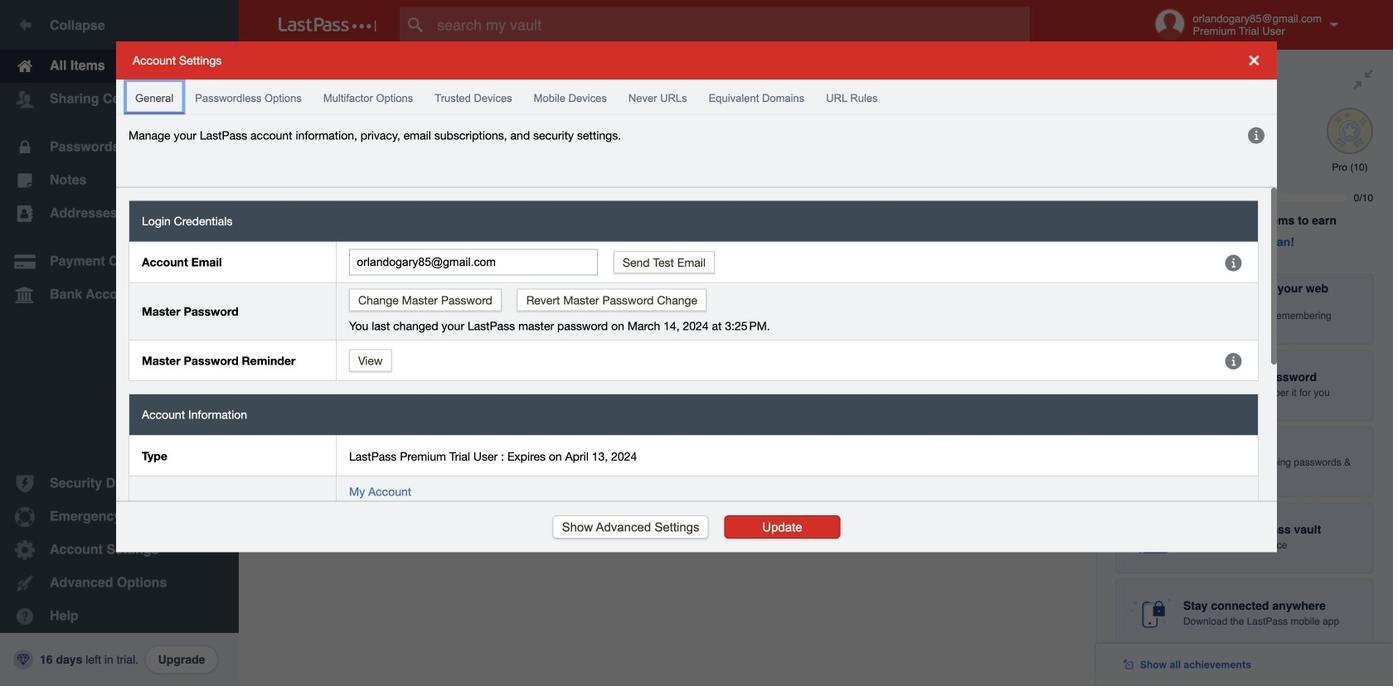 Task type: describe. For each thing, give the bounding box(es) containing it.
lastpass image
[[279, 17, 377, 32]]

Search search field
[[400, 7, 1063, 43]]

main navigation navigation
[[0, 0, 239, 687]]



Task type: vqa. For each thing, say whether or not it's contained in the screenshot.
'search my vault' text field
yes



Task type: locate. For each thing, give the bounding box(es) containing it.
search my vault text field
[[400, 7, 1063, 43]]

main content main content
[[239, 50, 1097, 54]]



